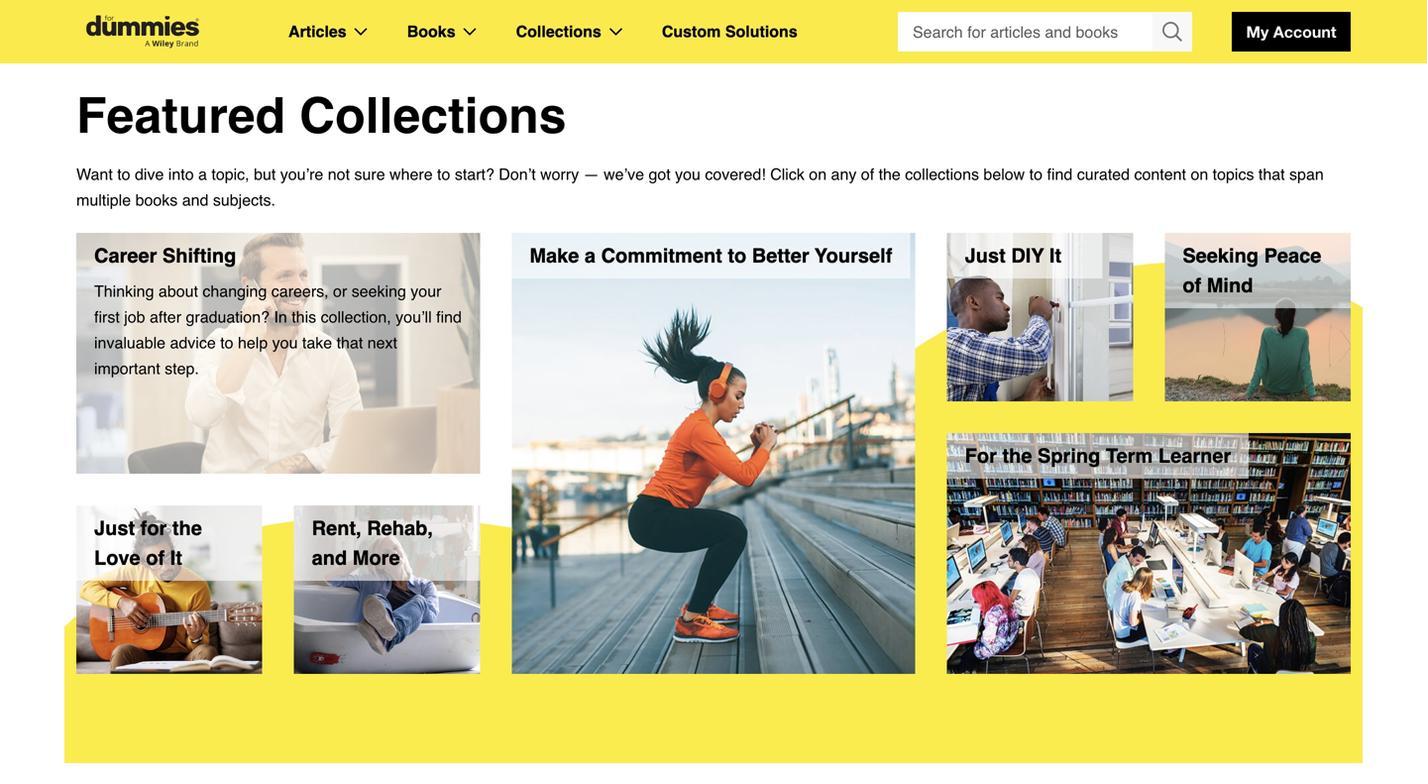 Task type: vqa. For each thing, say whether or not it's contained in the screenshot.
topmost the Collections
yes



Task type: describe. For each thing, give the bounding box(es) containing it.
featured
[[76, 87, 286, 144]]

books
[[135, 191, 178, 209]]

got
[[649, 165, 671, 183]]

careers,
[[271, 282, 329, 300]]

help
[[238, 334, 268, 352]]

want to dive into a topic, but you're not sure where to start? don't worry — we've got you covered! click on any of the collections below to find curated content on topics that span multiple books and subjects.
[[76, 165, 1324, 209]]

spring
[[1038, 445, 1101, 468]]

take
[[302, 334, 332, 352]]

career shifting
[[94, 244, 236, 267]]

better
[[752, 244, 810, 267]]

step.
[[165, 359, 199, 378]]

find inside thinking about changing careers, or seeking your first job after graduation? in this collection, you'll find invaluable advice to help you take that next important step.
[[436, 308, 462, 326]]

subjects.
[[213, 191, 276, 209]]

in
[[274, 308, 287, 326]]

rehab,
[[367, 517, 433, 540]]

for
[[965, 445, 997, 468]]

for the spring term learner link
[[948, 433, 1352, 674]]

make a commitment to better yourself
[[530, 244, 893, 267]]

seeking peace of mind link
[[1165, 233, 1352, 402]]

dive
[[135, 165, 164, 183]]

curated
[[1078, 165, 1130, 183]]

not
[[328, 165, 350, 183]]

account
[[1274, 22, 1337, 41]]

diy
[[1012, 244, 1045, 267]]

thinking
[[94, 282, 154, 300]]

advice
[[170, 334, 216, 352]]

changing
[[203, 282, 267, 300]]

career
[[94, 244, 157, 267]]

a inside want to dive into a topic, but you're not sure where to start? don't worry — we've got you covered! click on any of the collections below to find curated content on topics that span multiple books and subjects.
[[198, 165, 207, 183]]

graduation?
[[186, 308, 270, 326]]

1 vertical spatial collections
[[300, 87, 567, 144]]

1 vertical spatial a
[[585, 244, 596, 267]]

topic,
[[212, 165, 249, 183]]

or
[[333, 282, 347, 300]]

love
[[94, 547, 140, 570]]

mind
[[1207, 274, 1254, 297]]

just for just diy it
[[965, 244, 1006, 267]]

collections
[[906, 165, 980, 183]]

next
[[368, 334, 398, 352]]

want
[[76, 165, 113, 183]]

just for the love of it link
[[76, 506, 262, 674]]

job
[[124, 308, 145, 326]]

to left dive
[[117, 165, 130, 183]]

collection,
[[321, 308, 391, 326]]

topics
[[1213, 165, 1255, 183]]

just diy it link
[[948, 233, 1134, 402]]

for the spring term learner
[[965, 445, 1232, 468]]

just diy it
[[965, 244, 1062, 267]]

make a commitment to better yourself link
[[512, 233, 916, 674]]

shifting
[[163, 244, 236, 267]]

into
[[168, 165, 194, 183]]

about
[[159, 282, 198, 300]]

invaluable
[[94, 334, 166, 352]]

multiple
[[76, 191, 131, 209]]

seeking peace of mind
[[1183, 244, 1322, 297]]

start?
[[455, 165, 495, 183]]

that inside thinking about changing careers, or seeking your first job after graduation? in this collection, you'll find invaluable advice to help you take that next important step.
[[337, 334, 363, 352]]

span
[[1290, 165, 1324, 183]]

books
[[407, 22, 456, 41]]

for
[[140, 517, 167, 540]]

this
[[292, 308, 316, 326]]

cookie consent banner dialog
[[0, 681, 1428, 772]]

custom solutions link
[[662, 19, 798, 45]]

to right below
[[1030, 165, 1043, 183]]

rent,
[[312, 517, 362, 540]]

and inside want to dive into a topic, but you're not sure where to start? don't worry — we've got you covered! click on any of the collections below to find curated content on topics that span multiple books and subjects.
[[182, 191, 209, 209]]

any
[[831, 165, 857, 183]]

logo image
[[76, 15, 209, 48]]

important
[[94, 359, 160, 378]]

the inside the just for the love of it
[[172, 517, 202, 540]]

where
[[390, 165, 433, 183]]

my account
[[1247, 22, 1337, 41]]

just for just for the love of it
[[94, 517, 135, 540]]

open article categories image
[[355, 28, 368, 36]]

below
[[984, 165, 1026, 183]]

—
[[584, 165, 600, 183]]

open book categories image
[[464, 28, 477, 36]]



Task type: locate. For each thing, give the bounding box(es) containing it.
1 horizontal spatial on
[[1191, 165, 1209, 183]]

2 horizontal spatial the
[[1003, 445, 1033, 468]]

just
[[965, 244, 1006, 267], [94, 517, 135, 540]]

you'll
[[396, 308, 432, 326]]

0 vertical spatial a
[[198, 165, 207, 183]]

it inside the just for the love of it
[[170, 547, 182, 570]]

to left start?
[[437, 165, 451, 183]]

0 horizontal spatial just
[[94, 517, 135, 540]]

rent, rehab, and more
[[312, 517, 433, 570]]

the right for
[[1003, 445, 1033, 468]]

of inside seeking peace of mind
[[1183, 274, 1202, 297]]

to
[[117, 165, 130, 183], [437, 165, 451, 183], [1030, 165, 1043, 183], [728, 244, 747, 267], [220, 334, 234, 352]]

the right any
[[879, 165, 901, 183]]

sure
[[354, 165, 385, 183]]

you're
[[280, 165, 324, 183]]

seeking
[[352, 282, 406, 300]]

the right for at the left bottom
[[172, 517, 202, 540]]

1 vertical spatial the
[[1003, 445, 1033, 468]]

1 vertical spatial find
[[436, 308, 462, 326]]

your
[[411, 282, 442, 300]]

1 horizontal spatial the
[[879, 165, 901, 183]]

learner
[[1159, 445, 1232, 468]]

1 horizontal spatial just
[[965, 244, 1006, 267]]

1 horizontal spatial of
[[861, 165, 875, 183]]

1 vertical spatial it
[[170, 547, 182, 570]]

you
[[675, 165, 701, 183], [272, 334, 298, 352]]

content
[[1135, 165, 1187, 183]]

on left any
[[809, 165, 827, 183]]

click
[[771, 165, 805, 183]]

a right the make
[[585, 244, 596, 267]]

my
[[1247, 22, 1270, 41]]

0 vertical spatial that
[[1259, 165, 1286, 183]]

0 horizontal spatial on
[[809, 165, 827, 183]]

group
[[898, 12, 1193, 52]]

just for the love of it
[[94, 517, 202, 570]]

covered!
[[705, 165, 766, 183]]

it right love
[[170, 547, 182, 570]]

0 vertical spatial the
[[879, 165, 901, 183]]

we've
[[604, 165, 645, 183]]

on left topics
[[1191, 165, 1209, 183]]

the
[[879, 165, 901, 183], [1003, 445, 1033, 468], [172, 517, 202, 540]]

seeking
[[1183, 244, 1259, 267]]

0 horizontal spatial the
[[172, 517, 202, 540]]

0 horizontal spatial and
[[182, 191, 209, 209]]

of left the mind
[[1183, 274, 1202, 297]]

you inside thinking about changing careers, or seeking your first job after graduation? in this collection, you'll find invaluable advice to help you take that next important step.
[[272, 334, 298, 352]]

0 horizontal spatial find
[[436, 308, 462, 326]]

don't
[[499, 165, 536, 183]]

that down collection,
[[337, 334, 363, 352]]

Search for articles and books text field
[[898, 12, 1155, 52]]

worry
[[541, 165, 579, 183]]

commitment
[[601, 244, 723, 267]]

to left better
[[728, 244, 747, 267]]

it
[[1050, 244, 1062, 267], [170, 547, 182, 570]]

after
[[150, 308, 181, 326]]

first
[[94, 308, 120, 326]]

1 on from the left
[[809, 165, 827, 183]]

collections left open collections list image
[[516, 22, 602, 41]]

it inside the just diy it link
[[1050, 244, 1062, 267]]

yourself
[[815, 244, 893, 267]]

1 vertical spatial just
[[94, 517, 135, 540]]

1 horizontal spatial find
[[1048, 165, 1073, 183]]

a right the into
[[198, 165, 207, 183]]

on
[[809, 165, 827, 183], [1191, 165, 1209, 183]]

0 vertical spatial it
[[1050, 244, 1062, 267]]

1 vertical spatial that
[[337, 334, 363, 352]]

you inside want to dive into a topic, but you're not sure where to start? don't worry — we've got you covered! click on any of the collections below to find curated content on topics that span multiple books and subjects.
[[675, 165, 701, 183]]

0 vertical spatial find
[[1048, 165, 1073, 183]]

thinking about changing careers, or seeking your first job after graduation? in this collection, you'll find invaluable advice to help you take that next important step.
[[94, 282, 462, 378]]

that inside want to dive into a topic, but you're not sure where to start? don't worry — we've got you covered! click on any of the collections below to find curated content on topics that span multiple books and subjects.
[[1259, 165, 1286, 183]]

0 horizontal spatial that
[[337, 334, 363, 352]]

and down the into
[[182, 191, 209, 209]]

2 vertical spatial the
[[172, 517, 202, 540]]

custom
[[662, 22, 721, 41]]

and inside the rent, rehab, and more
[[312, 547, 347, 570]]

that left "span"
[[1259, 165, 1286, 183]]

1 vertical spatial of
[[1183, 274, 1202, 297]]

1 horizontal spatial and
[[312, 547, 347, 570]]

to inside make a commitment to better yourself link
[[728, 244, 747, 267]]

term
[[1106, 445, 1154, 468]]

a
[[198, 165, 207, 183], [585, 244, 596, 267]]

find inside want to dive into a topic, but you're not sure where to start? don't worry — we've got you covered! click on any of the collections below to find curated content on topics that span multiple books and subjects.
[[1048, 165, 1073, 183]]

but
[[254, 165, 276, 183]]

0 horizontal spatial it
[[170, 547, 182, 570]]

of inside want to dive into a topic, but you're not sure where to start? don't worry — we've got you covered! click on any of the collections below to find curated content on topics that span multiple books and subjects.
[[861, 165, 875, 183]]

find down your
[[436, 308, 462, 326]]

0 vertical spatial just
[[965, 244, 1006, 267]]

my account link
[[1233, 12, 1352, 52]]

1 vertical spatial you
[[272, 334, 298, 352]]

to down graduation?
[[220, 334, 234, 352]]

find
[[1048, 165, 1073, 183], [436, 308, 462, 326]]

1 vertical spatial and
[[312, 547, 347, 570]]

1 horizontal spatial a
[[585, 244, 596, 267]]

and
[[182, 191, 209, 209], [312, 547, 347, 570]]

collections up the where on the left
[[300, 87, 567, 144]]

open collections list image
[[610, 28, 623, 36]]

you down in at the top left
[[272, 334, 298, 352]]

1 horizontal spatial it
[[1050, 244, 1062, 267]]

of inside the just for the love of it
[[146, 547, 165, 570]]

make
[[530, 244, 579, 267]]

2 horizontal spatial of
[[1183, 274, 1202, 297]]

you right got
[[675, 165, 701, 183]]

of down for at the left bottom
[[146, 547, 165, 570]]

just left diy
[[965, 244, 1006, 267]]

0 vertical spatial collections
[[516, 22, 602, 41]]

of
[[861, 165, 875, 183], [1183, 274, 1202, 297], [146, 547, 165, 570]]

0 horizontal spatial of
[[146, 547, 165, 570]]

collections
[[516, 22, 602, 41], [300, 87, 567, 144]]

featured collections
[[76, 87, 567, 144]]

to inside thinking about changing careers, or seeking your first job after graduation? in this collection, you'll find invaluable advice to help you take that next important step.
[[220, 334, 234, 352]]

find left 'curated' on the right of page
[[1048, 165, 1073, 183]]

2 vertical spatial of
[[146, 547, 165, 570]]

articles
[[289, 22, 347, 41]]

just up love
[[94, 517, 135, 540]]

the inside want to dive into a topic, but you're not sure where to start? don't worry — we've got you covered! click on any of the collections below to find curated content on topics that span multiple books and subjects.
[[879, 165, 901, 183]]

solutions
[[726, 22, 798, 41]]

0 horizontal spatial you
[[272, 334, 298, 352]]

it right diy
[[1050, 244, 1062, 267]]

0 vertical spatial of
[[861, 165, 875, 183]]

0 vertical spatial and
[[182, 191, 209, 209]]

more
[[353, 547, 400, 570]]

0 vertical spatial you
[[675, 165, 701, 183]]

0 horizontal spatial a
[[198, 165, 207, 183]]

rent, rehab, and more link
[[294, 506, 480, 674]]

and down rent,
[[312, 547, 347, 570]]

1 horizontal spatial that
[[1259, 165, 1286, 183]]

2 on from the left
[[1191, 165, 1209, 183]]

custom solutions
[[662, 22, 798, 41]]

just inside the just for the love of it
[[94, 517, 135, 540]]

peace
[[1265, 244, 1322, 267]]

1 horizontal spatial you
[[675, 165, 701, 183]]

of right any
[[861, 165, 875, 183]]

that
[[1259, 165, 1286, 183], [337, 334, 363, 352]]



